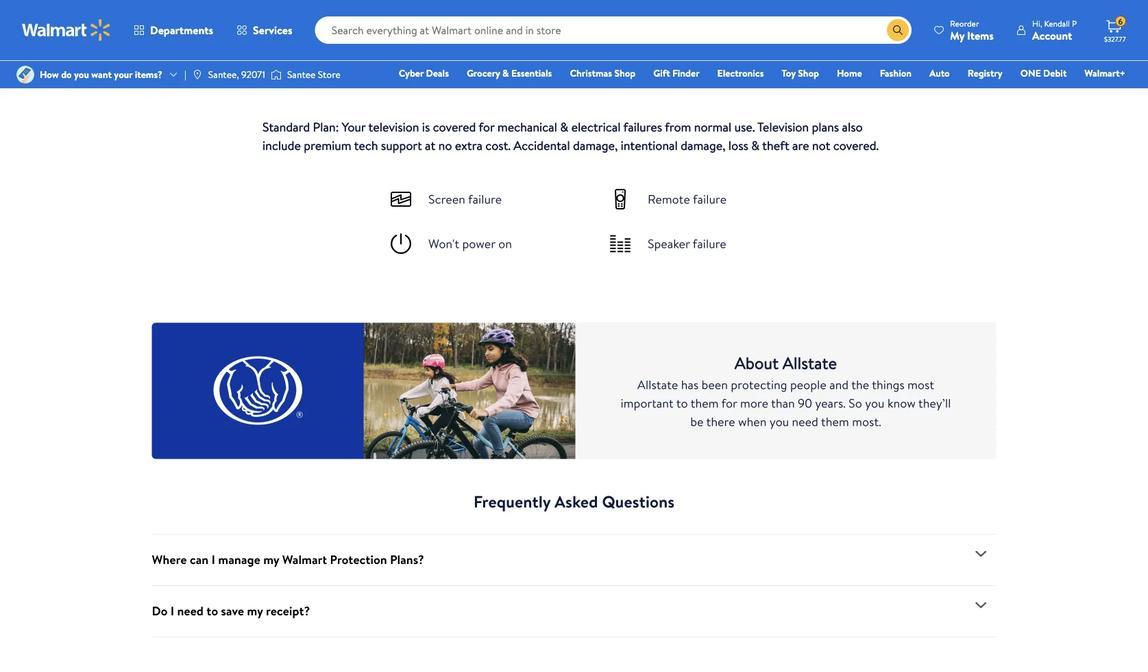 Task type: vqa. For each thing, say whether or not it's contained in the screenshot.
Sign in to add to Favorites list, Prilinex Memory Foam Futon, Convertible Sofa Bed with Usb Ports and Cupholders, Faux Leather Black icon
no



Task type: locate. For each thing, give the bounding box(es) containing it.
 image left how
[[16, 66, 34, 84]]

cyber deals link
[[393, 66, 455, 81]]

services button
[[225, 14, 304, 47]]

services
[[253, 23, 292, 38]]

 image
[[16, 66, 34, 84], [271, 68, 282, 82]]

1 horizontal spatial  image
[[271, 68, 282, 82]]

hi,
[[1032, 17, 1042, 29]]

1 shop from the left
[[614, 66, 636, 80]]

1 horizontal spatial shop
[[798, 66, 819, 80]]

reorder my items
[[950, 17, 994, 43]]

shop right christmas on the top
[[614, 66, 636, 80]]

 image right 92071
[[271, 68, 282, 82]]

gift finder
[[653, 66, 700, 80]]

registry link
[[961, 66, 1009, 81]]

shop for christmas shop
[[614, 66, 636, 80]]

auto link
[[923, 66, 956, 81]]

santee, 92071
[[208, 68, 265, 81]]

cyber deals
[[399, 66, 449, 80]]

 image
[[192, 69, 203, 80]]

hi, kendall p account
[[1032, 17, 1077, 43]]

departments
[[150, 23, 213, 38]]

2 shop from the left
[[798, 66, 819, 80]]

finder
[[672, 66, 700, 80]]

toy shop
[[782, 66, 819, 80]]

one debit
[[1020, 66, 1067, 80]]

walmart+
[[1085, 66, 1125, 80]]

departments button
[[122, 14, 225, 47]]

electronics link
[[711, 66, 770, 81]]

santee store
[[287, 68, 340, 81]]

gift
[[653, 66, 670, 80]]

items?
[[135, 68, 162, 81]]

auto
[[929, 66, 950, 80]]

one
[[1020, 66, 1041, 80]]

grocery & essentials link
[[461, 66, 558, 81]]

grocery & essentials
[[467, 66, 552, 80]]

shop right toy at top
[[798, 66, 819, 80]]

debit
[[1043, 66, 1067, 80]]

fashion link
[[874, 66, 918, 81]]

christmas shop
[[570, 66, 636, 80]]

home
[[837, 66, 862, 80]]

items
[[967, 28, 994, 43]]

Walmart Site-Wide search field
[[315, 16, 912, 44]]

$327.77
[[1104, 34, 1126, 44]]

how
[[40, 68, 59, 81]]

0 horizontal spatial shop
[[614, 66, 636, 80]]

walmart image
[[22, 19, 111, 41]]

deals
[[426, 66, 449, 80]]

fashion
[[880, 66, 912, 80]]

toy shop link
[[776, 66, 825, 81]]

&
[[502, 66, 509, 80]]

shop
[[614, 66, 636, 80], [798, 66, 819, 80]]

0 horizontal spatial  image
[[16, 66, 34, 84]]

 image for how do you want your items?
[[16, 66, 34, 84]]



Task type: describe. For each thing, give the bounding box(es) containing it.
Search search field
[[315, 16, 912, 44]]

electronics
[[717, 66, 764, 80]]

shop for toy shop
[[798, 66, 819, 80]]

santee,
[[208, 68, 239, 81]]

p
[[1072, 17, 1077, 29]]

account
[[1032, 28, 1072, 43]]

christmas shop link
[[564, 66, 642, 81]]

92071
[[241, 68, 265, 81]]

walmart+ link
[[1078, 66, 1132, 81]]

store
[[318, 68, 340, 81]]

christmas
[[570, 66, 612, 80]]

how do you want your items?
[[40, 68, 162, 81]]

toy
[[782, 66, 796, 80]]

home link
[[831, 66, 868, 81]]

one debit link
[[1014, 66, 1073, 81]]

|
[[184, 68, 186, 81]]

 image for santee store
[[271, 68, 282, 82]]

grocery
[[467, 66, 500, 80]]

search icon image
[[892, 25, 903, 36]]

you
[[74, 68, 89, 81]]

do
[[61, 68, 72, 81]]

cyber
[[399, 66, 424, 80]]

your
[[114, 68, 133, 81]]

6
[[1118, 16, 1123, 27]]

gift finder link
[[647, 66, 706, 81]]

kendall
[[1044, 17, 1070, 29]]

santee
[[287, 68, 316, 81]]

reorder
[[950, 17, 979, 29]]

want
[[91, 68, 112, 81]]

essentials
[[511, 66, 552, 80]]

registry
[[968, 66, 1003, 80]]

my
[[950, 28, 965, 43]]



